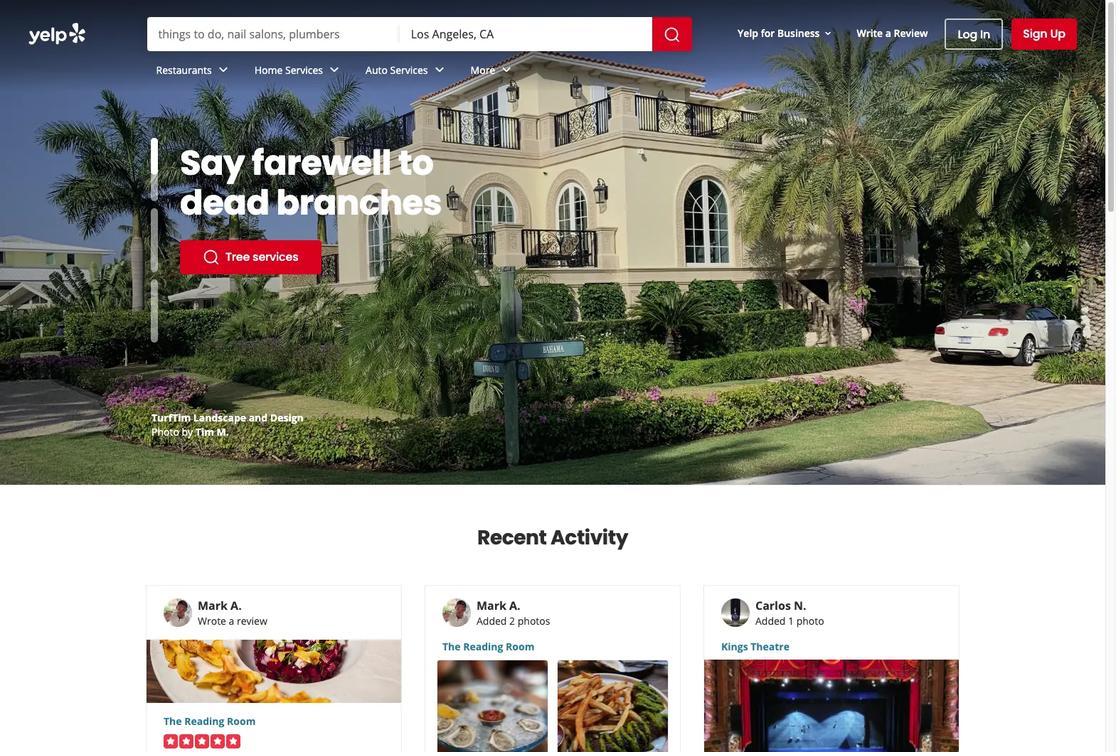 Task type: locate. For each thing, give the bounding box(es) containing it.
24 chevron down v2 image inside auto services 'link'
[[431, 61, 448, 79]]

services right home on the top left of page
[[285, 63, 323, 77]]

services
[[285, 63, 323, 77], [390, 63, 428, 77]]

turftim
[[152, 411, 191, 425]]

yelp for business
[[738, 26, 820, 40]]

open photo lightbox image
[[438, 661, 548, 753], [558, 661, 668, 753]]

2 services from the left
[[390, 63, 428, 77]]

0 vertical spatial the
[[443, 641, 461, 654]]

business categories element
[[145, 51, 1078, 93]]

0 horizontal spatial photo of mark a. image
[[164, 599, 192, 628]]

1 horizontal spatial 24 chevron down v2 image
[[431, 61, 448, 79]]

1 horizontal spatial services
[[390, 63, 428, 77]]

say farewell to dead branches
[[180, 139, 442, 227]]

room down 2
[[506, 641, 535, 654]]

the reading room up 5 star rating image
[[164, 715, 256, 729]]

1 24 chevron down v2 image from the left
[[326, 61, 343, 79]]

reading for the reading room link to the left
[[184, 715, 225, 729]]

None search field
[[0, 0, 1106, 93], [147, 17, 695, 51], [0, 0, 1106, 93], [147, 17, 695, 51]]

carlos n. link
[[756, 599, 807, 614]]

more
[[471, 63, 496, 77]]

0 horizontal spatial added
[[477, 615, 507, 628]]

and
[[249, 411, 268, 425]]

mark a. link up 2
[[477, 599, 521, 614]]

1 horizontal spatial none field
[[411, 26, 641, 42]]

added inside 'mark a. added 2 photos'
[[477, 615, 507, 628]]

1 services from the left
[[285, 63, 323, 77]]

home
[[255, 63, 283, 77]]

0 horizontal spatial mark
[[198, 599, 228, 614]]

1 photo of mark a. image from the left
[[164, 599, 192, 628]]

0 vertical spatial a
[[886, 26, 892, 40]]

a
[[886, 26, 892, 40], [229, 615, 234, 628]]

1 vertical spatial the reading room link
[[164, 715, 384, 730]]

a.
[[231, 599, 242, 614], [510, 599, 521, 614]]

for
[[761, 26, 775, 40]]

added for carlos
[[756, 615, 786, 628]]

photo of mark a. image for mark a. wrote a review
[[164, 599, 192, 628]]

1 horizontal spatial photo of mark a. image
[[443, 599, 471, 628]]

1 horizontal spatial room
[[506, 641, 535, 654]]

mark a. link up wrote
[[198, 599, 242, 614]]

2 none field from the left
[[411, 26, 641, 42]]

wrote
[[198, 615, 226, 628]]

1 vertical spatial room
[[227, 715, 256, 729]]

tree services
[[226, 249, 299, 265]]

a. for mark a. wrote a review
[[231, 599, 242, 614]]

a right write
[[886, 26, 892, 40]]

a. up 2
[[510, 599, 521, 614]]

turftim landscape and design link
[[152, 411, 304, 425]]

mark a. link
[[198, 599, 242, 614], [477, 599, 521, 614]]

mark up wrote
[[198, 599, 228, 614]]

1 mark a. link from the left
[[198, 599, 242, 614]]

landscape
[[193, 411, 246, 425]]

2 horizontal spatial 24 chevron down v2 image
[[498, 61, 515, 79]]

photo of mark a. image
[[164, 599, 192, 628], [443, 599, 471, 628]]

0 horizontal spatial mark a. link
[[198, 599, 242, 614]]

design
[[270, 411, 304, 425]]

the reading room
[[443, 641, 535, 654], [164, 715, 256, 729]]

0 horizontal spatial open photo lightbox image
[[438, 661, 548, 753]]

1 none field from the left
[[158, 26, 388, 42]]

turftim landscape and design photo by tim m.
[[152, 411, 304, 439]]

yelp
[[738, 26, 759, 40]]

1 horizontal spatial open photo lightbox image
[[558, 661, 668, 753]]

the reading room for the reading room link to the left
[[164, 715, 256, 729]]

the
[[443, 641, 461, 654], [164, 715, 182, 729]]

photo of mark a. image left wrote
[[164, 599, 192, 628]]

0 vertical spatial the reading room
[[443, 641, 535, 654]]

2 a. from the left
[[510, 599, 521, 614]]

none field near
[[411, 26, 641, 42]]

sign
[[1024, 26, 1048, 42]]

a right wrote
[[229, 615, 234, 628]]

mark down recent
[[477, 599, 507, 614]]

0 horizontal spatial services
[[285, 63, 323, 77]]

24 search v2 image
[[203, 249, 220, 266]]

added inside carlos n. added 1 photo
[[756, 615, 786, 628]]

photo
[[152, 426, 179, 439]]

24 chevron down v2 image for auto services
[[431, 61, 448, 79]]

a. inside 'mark a. added 2 photos'
[[510, 599, 521, 614]]

services right auto
[[390, 63, 428, 77]]

1 horizontal spatial mark a. link
[[477, 599, 521, 614]]

2 24 chevron down v2 image from the left
[[431, 61, 448, 79]]

mark inside the mark a. wrote a review
[[198, 599, 228, 614]]

activity
[[551, 525, 628, 552]]

1
[[789, 615, 794, 628]]

1 horizontal spatial mark
[[477, 599, 507, 614]]

2 photo of mark a. image from the left
[[443, 599, 471, 628]]

reading up 5 star rating image
[[184, 715, 225, 729]]

24 chevron down v2 image
[[326, 61, 343, 79], [431, 61, 448, 79], [498, 61, 515, 79]]

1 horizontal spatial reading
[[463, 641, 503, 654]]

1 vertical spatial the
[[164, 715, 182, 729]]

select slide image
[[151, 114, 158, 177]]

none field up home on the top left of page
[[158, 26, 388, 42]]

2 mark from the left
[[477, 599, 507, 614]]

carlos
[[756, 599, 791, 614]]

services inside 'link'
[[390, 63, 428, 77]]

room
[[506, 641, 535, 654], [227, 715, 256, 729]]

None field
[[158, 26, 388, 42], [411, 26, 641, 42]]

0 horizontal spatial reading
[[184, 715, 225, 729]]

the reading room down 2
[[443, 641, 535, 654]]

24 chevron down v2 image right auto services
[[431, 61, 448, 79]]

added down carlos
[[756, 615, 786, 628]]

24 chevron down v2 image inside more link
[[498, 61, 515, 79]]

1 a. from the left
[[231, 599, 242, 614]]

photo of mark a. image left 2
[[443, 599, 471, 628]]

explore banner section banner
[[0, 0, 1106, 485]]

reading for topmost the reading room link
[[463, 641, 503, 654]]

2 mark a. link from the left
[[477, 599, 521, 614]]

a inside banner
[[886, 26, 892, 40]]

0 horizontal spatial a
[[229, 615, 234, 628]]

1 vertical spatial the reading room
[[164, 715, 256, 729]]

24 chevron down v2 image inside home services link
[[326, 61, 343, 79]]

restaurants
[[156, 63, 212, 77]]

log in
[[958, 26, 991, 42]]

1 mark from the left
[[198, 599, 228, 614]]

none field up more link
[[411, 26, 641, 42]]

24 chevron down v2 image right more
[[498, 61, 515, 79]]

1 vertical spatial reading
[[184, 715, 225, 729]]

24 chevron down v2 image left auto
[[326, 61, 343, 79]]

1 horizontal spatial a
[[886, 26, 892, 40]]

0 horizontal spatial the reading room
[[164, 715, 256, 729]]

added left 2
[[477, 615, 507, 628]]

auto services link
[[354, 51, 459, 93]]

0 horizontal spatial none field
[[158, 26, 388, 42]]

photos
[[518, 615, 550, 628]]

0 vertical spatial the reading room link
[[443, 641, 663, 655]]

up
[[1051, 26, 1066, 42]]

room up 5 star rating image
[[227, 715, 256, 729]]

2 added from the left
[[756, 615, 786, 628]]

1 horizontal spatial the
[[443, 641, 461, 654]]

0 horizontal spatial 24 chevron down v2 image
[[326, 61, 343, 79]]

reading down 'mark a. added 2 photos'
[[463, 641, 503, 654]]

mark
[[198, 599, 228, 614], [477, 599, 507, 614]]

added
[[477, 615, 507, 628], [756, 615, 786, 628]]

say
[[180, 139, 245, 187]]

reading
[[463, 641, 503, 654], [184, 715, 225, 729]]

tim m. link
[[196, 426, 229, 439]]

1 vertical spatial a
[[229, 615, 234, 628]]

3 24 chevron down v2 image from the left
[[498, 61, 515, 79]]

mark a. link for mark a. added 2 photos
[[477, 599, 521, 614]]

mark a. link for mark a. wrote a review
[[198, 599, 242, 614]]

a. up review
[[231, 599, 242, 614]]

1 horizontal spatial a.
[[510, 599, 521, 614]]

more link
[[459, 51, 527, 93]]

0 horizontal spatial a.
[[231, 599, 242, 614]]

1 horizontal spatial added
[[756, 615, 786, 628]]

1 horizontal spatial the reading room
[[443, 641, 535, 654]]

kings theatre
[[722, 641, 790, 654]]

0 vertical spatial room
[[506, 641, 535, 654]]

Near text field
[[411, 26, 641, 42]]

mark inside 'mark a. added 2 photos'
[[477, 599, 507, 614]]

0 vertical spatial reading
[[463, 641, 503, 654]]

log in link
[[946, 19, 1004, 50]]

1 horizontal spatial the reading room link
[[443, 641, 663, 655]]

the reading room link
[[443, 641, 663, 655], [164, 715, 384, 730]]

a. inside the mark a. wrote a review
[[231, 599, 242, 614]]

1 added from the left
[[477, 615, 507, 628]]



Task type: describe. For each thing, give the bounding box(es) containing it.
0 horizontal spatial room
[[227, 715, 256, 729]]

sign up link
[[1012, 19, 1078, 50]]

photo of mark a. image for mark a. added 2 photos
[[443, 599, 471, 628]]

5 star rating image
[[164, 735, 241, 749]]

added for mark
[[477, 615, 507, 628]]

services for auto services
[[390, 63, 428, 77]]

2
[[510, 615, 515, 628]]

farewell
[[252, 139, 392, 187]]

theatre
[[751, 641, 790, 654]]

recent activity
[[478, 525, 628, 552]]

write a review link
[[852, 20, 934, 46]]

0 horizontal spatial the
[[164, 715, 182, 729]]

2 open photo lightbox image from the left
[[558, 661, 668, 753]]

auto services
[[366, 63, 428, 77]]

by
[[182, 426, 193, 439]]

services for home services
[[285, 63, 323, 77]]

carlos n. added 1 photo
[[756, 599, 825, 628]]

a. for mark a. added 2 photos
[[510, 599, 521, 614]]

a inside the mark a. wrote a review
[[229, 615, 234, 628]]

24 chevron down v2 image for home services
[[326, 61, 343, 79]]

restaurants link
[[145, 51, 243, 93]]

services
[[253, 249, 299, 265]]

yelp for business button
[[732, 20, 840, 46]]

branches
[[277, 179, 442, 227]]

m.
[[217, 426, 229, 439]]

tim
[[196, 426, 214, 439]]

home services
[[255, 63, 323, 77]]

24 chevron down v2 image for more
[[498, 61, 515, 79]]

1 open photo lightbox image from the left
[[438, 661, 548, 753]]

home services link
[[243, 51, 354, 93]]

the reading room for topmost the reading room link
[[443, 641, 535, 654]]

review
[[894, 26, 928, 40]]

review
[[237, 615, 268, 628]]

tree
[[226, 249, 250, 265]]

mark for mark a. wrote a review
[[198, 599, 228, 614]]

Find text field
[[158, 26, 388, 42]]

kings
[[722, 641, 748, 654]]

none field find
[[158, 26, 388, 42]]

0 horizontal spatial the reading room link
[[164, 715, 384, 730]]

photo of carlos n. image
[[722, 599, 750, 628]]

in
[[981, 26, 991, 42]]

dead
[[180, 179, 270, 227]]

write
[[857, 26, 883, 40]]

n.
[[794, 599, 807, 614]]

to
[[399, 139, 434, 187]]

log
[[958, 26, 978, 42]]

24 chevron down v2 image
[[215, 61, 232, 79]]

auto
[[366, 63, 388, 77]]

search image
[[664, 26, 681, 43]]

explore recent activity section section
[[135, 486, 971, 753]]

sign up
[[1024, 26, 1066, 42]]

business
[[778, 26, 820, 40]]

mark a. wrote a review
[[198, 599, 268, 628]]

mark a. added 2 photos
[[477, 599, 550, 628]]

photo
[[797, 615, 825, 628]]

recent
[[478, 525, 547, 552]]

tree services link
[[180, 241, 321, 275]]

kings theatre link
[[722, 641, 942, 655]]

mark for mark a. added 2 photos
[[477, 599, 507, 614]]

16 chevron down v2 image
[[823, 28, 834, 39]]

write a review
[[857, 26, 928, 40]]



Task type: vqa. For each thing, say whether or not it's contained in the screenshot.
24 chevron down v2 icon
yes



